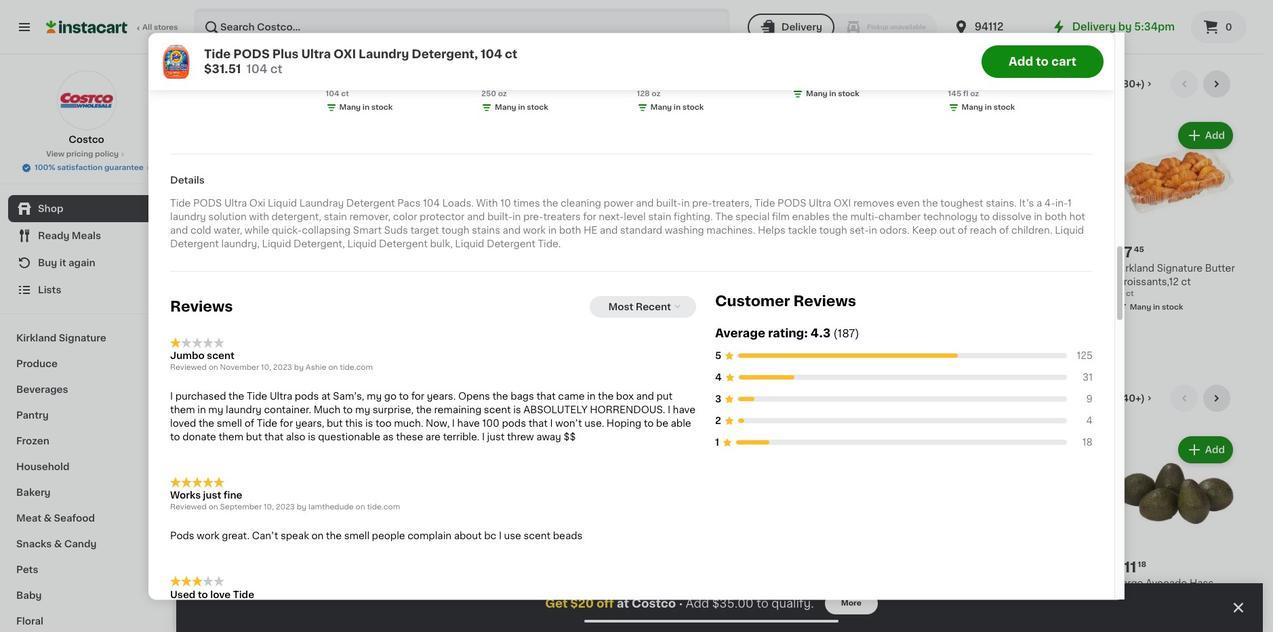 Task type: vqa. For each thing, say whether or not it's contained in the screenshot.
first 10.5 from the right
no



Task type: locate. For each thing, give the bounding box(es) containing it.
detergent,
[[272, 212, 322, 222]]

0 horizontal spatial scent
[[207, 352, 235, 361]]

the
[[543, 199, 558, 208], [923, 199, 938, 208], [832, 212, 848, 222], [229, 392, 244, 402], [493, 392, 508, 402], [598, 392, 614, 402], [416, 406, 432, 415], [199, 419, 214, 429], [326, 532, 342, 542]]

1 vertical spatial tide.com
[[367, 504, 400, 512]]

i right bc
[[499, 532, 502, 542]]

& right meat
[[44, 514, 52, 524]]

30
[[524, 291, 537, 301]]

& inside "36 tide pods laundry detergent, free & gentle, 152 ct"
[[714, 51, 722, 60]]

add button for kirkland signature butter croissants,12 ct
[[1180, 123, 1232, 148]]

about
[[454, 532, 482, 542]]

1 vertical spatial lbs
[[258, 579, 272, 588]]

view all (30+) button
[[1074, 71, 1160, 98]]

1 145 from the top
[[948, 91, 962, 98]]

to up reach
[[980, 212, 990, 222]]

a
[[1037, 199, 1042, 208]]

tide left "he"
[[793, 37, 813, 46]]

drinking
[[243, 278, 282, 287]]

tide.com up sam's, in the bottom left of the page
[[340, 365, 373, 372]]

much
[[314, 406, 341, 415]]

kirkland signature link
[[8, 326, 165, 351]]

2 vertical spatial oxi
[[697, 278, 714, 287]]

24 inside the 24 tide pods plus downy laundry detergent, april fresh, 104 ct
[[334, 19, 353, 33]]

but down fresh fruit
[[246, 433, 262, 443]]

1 horizontal spatial built-
[[656, 199, 682, 208]]

buy for buy 1, get $5.40 off
[[599, 265, 614, 273]]

lbs for bananas, 3 lbs
[[388, 264, 402, 274]]

item carousel region
[[203, 71, 1236, 375], [203, 385, 1236, 633]]

croissants,12
[[1117, 278, 1179, 287]]

all left (30+)
[[1106, 79, 1117, 89]]

1 horizontal spatial 4
[[715, 373, 722, 383]]

item carousel region containing fresh fruit
[[203, 385, 1236, 633]]

liquid up detergent,
[[268, 199, 297, 208]]

40
[[203, 304, 214, 312]]

3 lb inside button
[[595, 592, 609, 599]]

liquid up oxi,
[[1017, 64, 1046, 74]]

costco up view pricing policy link at the left top
[[69, 135, 104, 144]]

laundry inside 24 kirkland signature ultra clean laundry pacs, 152 ct 152 ct
[[170, 51, 209, 60]]

delivery
[[1073, 22, 1116, 32], [782, 22, 823, 32]]

$ for 11
[[1119, 561, 1124, 569]]

ultra inside 24 kirkland signature ultra clean laundry pacs, 152 ct 152 ct
[[259, 37, 282, 46]]

x right 40 on the top
[[216, 304, 220, 312]]

average
[[715, 328, 766, 339]]

that up away
[[529, 419, 548, 429]]

2 horizontal spatial plus
[[649, 278, 669, 287]]

signature inside kirkland signature butter croissants,12 ct 12 ct
[[1157, 264, 1203, 274]]

ct
[[505, 48, 518, 59], [258, 51, 268, 60], [270, 63, 283, 74], [185, 63, 193, 71], [376, 64, 386, 74], [637, 64, 647, 74], [341, 91, 349, 98], [1053, 278, 1062, 287], [1182, 278, 1191, 287], [1126, 290, 1134, 298], [539, 291, 549, 301], [595, 305, 605, 314], [1163, 593, 1173, 602], [1123, 605, 1131, 613]]

1 vertical spatial them
[[219, 433, 244, 443]]

1 horizontal spatial with
[[1000, 78, 1020, 87]]

pods up solution
[[193, 199, 222, 208]]

2 vertical spatial 4
[[1087, 416, 1093, 426]]

multi-
[[851, 212, 879, 222]]

1 horizontal spatial stain
[[648, 212, 672, 222]]

2 reviewed from the top
[[170, 504, 207, 512]]

costco logo image
[[57, 71, 116, 130]]

tide
[[326, 37, 346, 46], [637, 37, 658, 46], [793, 37, 813, 46], [204, 48, 231, 59], [481, 51, 502, 60], [948, 51, 969, 60], [170, 199, 191, 208], [755, 199, 775, 208], [595, 278, 615, 287], [247, 392, 267, 402], [257, 419, 277, 429], [233, 591, 254, 600]]

pods inside tide pods plus ultra oxi laundry detergent, 104 ct $31.51 104 ct
[[233, 48, 270, 59]]

product group
[[725, 119, 845, 342], [1117, 119, 1236, 316], [203, 434, 323, 601], [334, 434, 454, 601], [464, 434, 584, 618], [595, 434, 714, 601], [725, 434, 845, 618], [856, 434, 975, 631], [986, 434, 1106, 631], [1117, 434, 1236, 631]]

0 horizontal spatial free
[[691, 51, 712, 60]]

x inside kirkland signature bath tissue, 2-ply, 4.5" x 4", 380 sheets, 30 ct
[[551, 278, 557, 287]]

get left $4 at top right
[[976, 38, 989, 46]]

0 vertical spatial he
[[505, 51, 518, 60]]

$ inside $ 11 18
[[1119, 561, 1124, 569]]

1 horizontal spatial both
[[1045, 212, 1067, 222]]

signature
[[211, 37, 257, 46], [244, 264, 290, 274], [505, 264, 551, 274], [896, 264, 942, 274], [1027, 264, 1073, 274], [1157, 264, 1203, 274], [59, 334, 106, 343]]

powder
[[564, 51, 600, 60]]

produce
[[16, 359, 58, 369]]

view all (30+)
[[1080, 79, 1145, 89]]

0 horizontal spatial is
[[308, 433, 316, 443]]

stock down "36 tide pods laundry detergent, free & gentle, 152 ct"
[[683, 104, 704, 112]]

kirkland up purified
[[203, 264, 242, 274]]

tough left set-
[[820, 226, 848, 235]]

laundry for 24 tide pods plus downy laundry detergent, april fresh, 104 ct
[[326, 51, 365, 60]]

tide inside tide he ultra oxi powder laundry detergent, original, 250 oz 250 oz
[[481, 51, 502, 60]]

laundry inside "36 tide pods laundry detergent, free & gentle, 152 ct"
[[691, 37, 730, 46]]

2 stain from the left
[[648, 212, 672, 222]]

september
[[220, 504, 262, 512]]

bc
[[484, 532, 497, 542]]

plus for tide pods plus ultra oxi laundry detergent, 104 ct
[[649, 278, 669, 287]]

both
[[1045, 212, 1067, 222], [559, 226, 581, 235]]

pets link
[[8, 557, 165, 583]]

0 vertical spatial laundry
[[170, 212, 206, 222]]

years,
[[295, 419, 324, 429]]

plus inside 'tide pods plus ultra oxi laundry detergent, 104 ct'
[[649, 278, 669, 287]]

0 vertical spatial both
[[1045, 212, 1067, 222]]

get inside item carousel region
[[623, 265, 636, 273]]

★★★★★
[[326, 78, 373, 87], [326, 78, 373, 87], [637, 78, 685, 87], [637, 78, 685, 87], [725, 291, 773, 301], [725, 291, 773, 301], [595, 318, 642, 328], [595, 318, 642, 328], [170, 338, 224, 349], [170, 478, 224, 489], [170, 478, 224, 489], [170, 577, 224, 588], [170, 577, 224, 588]]

lb inside the green seedless grapes, 3 lbs 3 lb
[[862, 605, 870, 613]]

1 vertical spatial x
[[216, 304, 220, 312]]

stains
[[472, 226, 500, 235]]

many
[[184, 77, 205, 84], [806, 91, 828, 98], [339, 104, 361, 112], [495, 104, 517, 112], [651, 104, 672, 112], [962, 104, 983, 112], [1130, 304, 1152, 312], [478, 605, 499, 613], [739, 605, 760, 613]]

0 vertical spatial chicken
[[773, 264, 812, 274]]

built- down 10
[[487, 212, 513, 222]]

1 vertical spatial free
[[986, 278, 1007, 287]]

tide.com inside jumbo scent reviewed on november 10, 2023 by ashie on tide.com
[[340, 365, 373, 372]]

that up absolutely
[[537, 392, 556, 402]]

152 inside "36 tide pods laundry detergent, free & gentle, 152 ct"
[[761, 51, 777, 60]]

bare
[[749, 264, 770, 274]]

washing
[[665, 226, 704, 235]]

0 horizontal spatial 3 lb
[[464, 592, 478, 599]]

off right $20
[[597, 599, 614, 610]]

guarantee
[[104, 164, 144, 172]]

1 vertical spatial original,
[[1043, 78, 1082, 87]]

1 vertical spatial 5
[[1155, 593, 1161, 602]]

18 right 11
[[1138, 561, 1147, 569]]

16.9 down oz,
[[222, 304, 237, 312]]

ultra left powder
[[521, 51, 543, 60]]

2 vertical spatial for
[[280, 419, 293, 429]]

all left (40+)
[[1106, 394, 1117, 404]]

original, down powder
[[577, 64, 616, 74]]

works
[[170, 492, 201, 501]]

2 inside button
[[334, 592, 339, 599]]

1 horizontal spatial x
[[551, 278, 557, 287]]

1 horizontal spatial at
[[617, 599, 629, 610]]

18 right the •
[[725, 592, 734, 599]]

64 oz
[[725, 304, 746, 312]]

add to cart button
[[982, 45, 1104, 77]]

0 horizontal spatial off
[[597, 599, 614, 610]]

2 horizontal spatial oxi
[[834, 199, 851, 208]]

protector
[[420, 212, 465, 222]]

laundry
[[170, 212, 206, 222], [226, 406, 262, 415]]

free left eggs,
[[986, 278, 1007, 287]]

kirkland down $ 7 45
[[1117, 264, 1155, 274]]

lbs inside bananas, 3 lbs 3 lb
[[258, 579, 272, 588]]

signature up drinking
[[244, 264, 290, 274]]

laundry inside 'tide pods plus ultra oxi laundry detergent, 104 ct'
[[595, 291, 634, 301]]

$ inside $ 4 96
[[206, 246, 211, 254]]

lbs inside the green seedless grapes, 3 lbs 3 lb
[[864, 593, 878, 602]]

24 right eggs,
[[1038, 278, 1050, 287]]

kirkland for drinking
[[203, 264, 242, 274]]

just
[[725, 264, 746, 274]]

45
[[1134, 246, 1145, 254]]

chicken inside just bare chicken breast chunks, 64 oz
[[773, 264, 812, 274]]

oxi inside tide pods plus ultra oxi laundry detergent, 104 ct $31.51 104 ct
[[334, 48, 356, 59]]

0 horizontal spatial just
[[203, 492, 221, 501]]

just down 100
[[487, 433, 505, 443]]

104
[[481, 48, 502, 59], [247, 63, 268, 74], [357, 64, 374, 74], [326, 91, 339, 98], [423, 199, 440, 208], [690, 291, 707, 301]]

tough
[[442, 226, 470, 235], [820, 226, 848, 235]]

1
[[1068, 199, 1072, 208], [715, 438, 719, 448]]

tide up "fresh,"
[[326, 37, 346, 46]]

0 vertical spatial &
[[714, 51, 722, 60]]

0 horizontal spatial lbs
[[258, 579, 272, 588]]

64 inside just bare chicken breast chunks, 64 oz
[[799, 278, 812, 287]]

kirkland for croissants,12
[[1117, 264, 1155, 274]]

$ inside $ 24 25
[[467, 246, 472, 254]]

scent right use
[[524, 532, 551, 542]]

water,
[[285, 278, 315, 287]]

2 all from the top
[[1106, 394, 1117, 404]]

both down treaters
[[559, 226, 581, 235]]

purified
[[203, 278, 240, 287]]

main content containing best sellers
[[176, 54, 1263, 633]]

1 vertical spatial scent
[[484, 406, 511, 415]]

kirkland signature rotisserie chicken button
[[856, 119, 975, 316]]

to right 18 oz
[[757, 599, 769, 610]]

all for 11
[[1106, 394, 1117, 404]]

many in stock down $31.51
[[184, 77, 237, 84]]

level
[[624, 212, 646, 222]]

31 inside 31 tide he original liquid detergent, 170 fl oz
[[800, 19, 816, 33]]

31
[[800, 19, 816, 33], [1083, 373, 1093, 383]]

technology
[[924, 212, 978, 222]]

out
[[940, 226, 956, 235]]

laundry inside the 24 tide pods plus downy laundry detergent, april fresh, 104 ct
[[326, 51, 365, 60]]

1 item carousel region from the top
[[203, 71, 1236, 375]]

1 horizontal spatial oxi
[[697, 278, 714, 287]]

tide down 36
[[637, 37, 658, 46]]

oxi inside tide he ultra oxi powder laundry detergent, original, 250 oz 250 oz
[[546, 51, 562, 60]]

5 down avocado
[[1155, 593, 1161, 602]]

0 horizontal spatial x
[[216, 304, 220, 312]]

liquid inside the 23 buy 1, get $4 off tide advanced power ultra concentrated liquid laundry detergent with oxi, original, 145 fl oz
[[1017, 64, 1046, 74]]

fresh,
[[326, 64, 355, 74]]

4 down "9"
[[1087, 416, 1093, 426]]

ct inside 'tide pods plus ultra oxi laundry detergent, 104 ct'
[[595, 305, 605, 314]]

reviewed inside jumbo scent reviewed on november 10, 2023 by ashie on tide.com
[[170, 365, 207, 372]]

2 horizontal spatial buy
[[952, 38, 968, 46]]

1 horizontal spatial have
[[673, 406, 696, 415]]

None search field
[[194, 8, 730, 46]]

on right iamthedude
[[356, 504, 365, 512]]

to left cart
[[1036, 56, 1049, 66]]

1 reviewed from the top
[[170, 365, 207, 372]]

odors.
[[880, 226, 910, 235]]

1 horizontal spatial get
[[976, 38, 989, 46]]

1 vertical spatial but
[[246, 433, 262, 443]]

work right the pods
[[197, 532, 220, 542]]

100% satisfaction guarantee button
[[21, 160, 152, 174]]

signature for chicken
[[896, 264, 942, 274]]

104 inside 'tide pods plus ultra oxi laundry detergent, 104 ct'
[[690, 291, 707, 301]]

kirkland signature
[[16, 334, 106, 343]]

detergent, inside 31 tide he original liquid detergent, 170 fl oz
[[793, 51, 844, 60]]

18 inside $ 11 18
[[1138, 561, 1147, 569]]

add button for 3 lb
[[919, 438, 971, 463]]

ultra inside tide pods plus ultra oxi laundry detergent, 104 ct $31.51 104 ct
[[301, 48, 331, 59]]

1 horizontal spatial 31
[[1083, 373, 1093, 383]]

kirkland inside the kirkland signature rotisserie chicken
[[856, 264, 894, 274]]

0 vertical spatial 250
[[481, 78, 500, 87]]

1 vertical spatial item carousel region
[[203, 385, 1236, 633]]

1 vertical spatial at
[[617, 599, 629, 610]]

buy for buy it again
[[38, 258, 57, 268]]

4.5"
[[530, 278, 549, 287]]

signature inside kirkland signature purified drinking water, 16.9 fl oz, 40-count 40 x 16.9 fl oz
[[244, 264, 290, 274]]

0 horizontal spatial built-
[[487, 212, 513, 222]]

1 horizontal spatial original,
[[1043, 78, 1082, 87]]

delivery inside button
[[782, 22, 823, 32]]

2 item carousel region from the top
[[203, 385, 1236, 633]]

0 vertical spatial oxi
[[546, 51, 562, 60]]

laundry down fresh fruit
[[226, 406, 262, 415]]

treatment tracker modal dialog
[[176, 584, 1263, 633]]

0 vertical spatial 31
[[800, 19, 816, 33]]

0 vertical spatial pre-
[[692, 199, 712, 208]]

0 vertical spatial pods
[[295, 392, 319, 402]]

many in stock down 104 ct
[[339, 104, 393, 112]]

signature up ply,
[[505, 264, 551, 274]]

delivery up "he"
[[782, 22, 823, 32]]

product group containing 7
[[1117, 119, 1236, 316]]

average rating: 4.3 (187)
[[715, 328, 860, 339]]

all stores link
[[46, 8, 179, 46]]

0 horizontal spatial get
[[623, 265, 636, 273]]

toughest
[[941, 199, 984, 208]]

pods inside "36 tide pods laundry detergent, free & gentle, 152 ct"
[[660, 37, 689, 46]]

main content
[[176, 54, 1263, 633]]

0 vertical spatial all
[[1106, 79, 1117, 89]]

cage
[[1075, 264, 1100, 274]]

0 horizontal spatial for
[[280, 419, 293, 429]]

0 horizontal spatial 2
[[334, 592, 339, 599]]

bananas, inside bananas, 3 lbs 3 lb
[[203, 579, 247, 588]]

view for fresh fruit
[[1080, 394, 1103, 404]]

to down loved
[[170, 433, 180, 443]]

detergent up 145 fl oz
[[948, 78, 997, 87]]

3 lb
[[464, 592, 478, 599], [595, 592, 609, 599]]

23 buy 1, get $4 off tide advanced power ultra concentrated liquid laundry detergent with oxi, original, 145 fl oz
[[948, 19, 1088, 101]]

of down fresh fruit
[[245, 419, 254, 429]]

he inside the tide pods ultra oxi liquid laundray detergent pacs 104 loads. with 10 times the cleaning power and built-in pre-treaters, tide pods ultra oxi removes even the toughest stains. it's a 4-in-1 laundry solution with detergent, stain remover, color protector and built-in pre-treaters for next-level stain fighting. the special film enables the multi-chamber technology to dissolve in both hot and cold water, while quick-collapsing smart suds target tough stains and work in both he and standard washing machines. helps tackle tough set-in odors. keep out of reach of children. liquid detergent laundry, liquid detergent, liquid detergent bulk, liquid detergent tide.
[[584, 226, 598, 235]]

64 up customer reviews
[[799, 278, 812, 287]]

64 down breast
[[725, 304, 735, 312]]

at inside get $20 off at costco • add $35.00 to qualify.
[[617, 599, 629, 610]]

$ left 45
[[1119, 246, 1124, 254]]

butter
[[1205, 264, 1235, 274]]

bananas, for bananas, 3 lbs
[[334, 264, 377, 274]]

1 vertical spatial 1,
[[616, 265, 621, 273]]

2 horizontal spatial scent
[[524, 532, 551, 542]]

31 up "he"
[[800, 19, 816, 33]]

94112 button
[[953, 8, 1035, 46]]

1 3 lb from the left
[[464, 592, 478, 599]]

many in stock
[[184, 77, 237, 84], [806, 91, 860, 98], [339, 104, 393, 112], [495, 104, 549, 112], [651, 104, 704, 112], [962, 104, 1015, 112], [1130, 304, 1184, 312], [478, 605, 531, 613], [739, 605, 792, 613]]

is down bags
[[513, 406, 521, 415]]

detergent, inside "36 tide pods laundry detergent, free & gentle, 152 ct"
[[637, 51, 689, 60]]

is
[[513, 406, 521, 415], [365, 419, 373, 429], [308, 433, 316, 443]]

laundry up most
[[595, 291, 634, 301]]

1 all from the top
[[1106, 79, 1117, 89]]

lb right $20
[[602, 592, 609, 599]]

$ left 96
[[206, 246, 211, 254]]

0 vertical spatial at
[[321, 392, 331, 402]]

0 horizontal spatial &
[[44, 514, 52, 524]]

tide down container. at the left bottom of page
[[257, 419, 277, 429]]

2 horizontal spatial 152
[[761, 51, 777, 60]]

put
[[657, 392, 673, 402]]

$5.40
[[638, 265, 660, 273]]

0 vertical spatial tide.com
[[340, 365, 373, 372]]

2 horizontal spatial for
[[583, 212, 597, 222]]

laundry down downy
[[359, 48, 409, 59]]

smell inside i purchased the tide ultra pods at sam's, my go to for years. opens the bags that came in the box and put them in my laundry container. much to my surprise, the remaining scent is absolutely horrendous. i have loved the smell of tide for years, but this is too much. now, i have 100 pods that i won't use. hoping to be able to donate them but that also is questionable as these are terrible. i just threw away $$
[[217, 419, 242, 429]]

0 vertical spatial view
[[1080, 79, 1103, 89]]

original, down cart
[[1043, 78, 1082, 87]]

0 vertical spatial x
[[551, 278, 557, 287]]

0 vertical spatial 10,
[[261, 365, 271, 372]]

2 vertical spatial plus
[[649, 278, 669, 287]]

lbs down green
[[864, 593, 878, 602]]

0 horizontal spatial stain
[[324, 212, 347, 222]]

cold
[[191, 226, 211, 235]]

scent inside jumbo scent reviewed on november 10, 2023 by ashie on tide.com
[[207, 352, 235, 361]]

free left gentle,
[[691, 51, 712, 60]]

just inside works just fine reviewed on september 10, 2023 by iamthedude on tide.com
[[203, 492, 221, 501]]

2 vertical spatial &
[[54, 540, 62, 549]]

i up away
[[550, 419, 553, 429]]

0 horizontal spatial oxi
[[249, 199, 265, 208]]

built-
[[656, 199, 682, 208], [487, 212, 513, 222]]

detergent, inside tide pods plus ultra oxi laundry detergent, 104 ct $31.51 104 ct
[[412, 48, 478, 59]]

1 vertical spatial &
[[44, 514, 52, 524]]

tide inside tide pods plus ultra oxi laundry detergent, 104 ct $31.51 104 ct
[[204, 48, 231, 59]]

by left ashie
[[294, 365, 304, 372]]

large
[[1117, 579, 1144, 588]]

1 horizontal spatial tough
[[820, 226, 848, 235]]

laundry inside the 23 buy 1, get $4 off tide advanced power ultra concentrated liquid laundry detergent with oxi, original, 145 fl oz
[[1049, 64, 1088, 74]]

blueberries,
[[1027, 579, 1083, 588]]

1 vertical spatial reviewed
[[170, 504, 207, 512]]

2 vertical spatial off
[[597, 599, 614, 610]]

signature inside the kirkland signature rotisserie chicken
[[896, 264, 942, 274]]

kirkland for chicken
[[856, 264, 894, 274]]

ultra down clean
[[301, 48, 331, 59]]

scent up 100
[[484, 406, 511, 415]]

lb inside "2 lb" button
[[340, 592, 348, 599]]

2 lb
[[334, 592, 348, 599]]

laundry up gentle,
[[691, 37, 730, 46]]

ultra
[[259, 37, 282, 46], [301, 48, 331, 59], [521, 51, 543, 60], [1054, 51, 1077, 60], [224, 199, 247, 208], [809, 199, 832, 208], [672, 278, 694, 287], [270, 392, 292, 402]]

1 vertical spatial costco
[[632, 599, 676, 610]]

off right $5.40
[[662, 265, 673, 273]]

beverages link
[[8, 377, 165, 403]]

i purchased the tide ultra pods at sam's, my go to for years. opens the bags that came in the box and put them in my laundry container. much to my surprise, the remaining scent is absolutely horrendous. i have loved the smell of tide for years, but this is too much. now, i have 100 pods that i won't use. hoping to be able to donate them but that also is questionable as these are terrible. i just threw away $$
[[170, 392, 696, 443]]

laundry inside i purchased the tide ultra pods at sam's, my go to for years. opens the bags that came in the box and put them in my laundry container. much to my surprise, the remaining scent is absolutely horrendous. i have loved the smell of tide for years, but this is too much. now, i have 100 pods that i won't use. hoping to be able to donate them but that also is questionable as these are terrible. i just threw away $$
[[226, 406, 262, 415]]

0 vertical spatial just
[[487, 433, 505, 443]]

product group containing 11
[[1117, 434, 1236, 631]]

0 horizontal spatial bananas,
[[203, 579, 247, 588]]

1 vertical spatial pre-
[[523, 212, 544, 222]]

kirkland signature cage free eggs, 24 ct button
[[986, 119, 1106, 316]]

1 vertical spatial by
[[294, 365, 304, 372]]

0 button
[[1191, 11, 1247, 43]]

0 vertical spatial get
[[976, 38, 989, 46]]

1 horizontal spatial bananas,
[[334, 264, 377, 274]]

1 vertical spatial work
[[197, 532, 220, 542]]

baby
[[16, 591, 42, 601]]

plus left downy
[[380, 37, 400, 46]]

152 right pacs,
[[240, 51, 256, 60]]

fl inside the 23 buy 1, get $4 off tide advanced power ultra concentrated liquid laundry detergent with oxi, original, 145 fl oz
[[967, 91, 974, 101]]

1 horizontal spatial scent
[[484, 406, 511, 415]]

$ up large at the right bottom
[[1119, 561, 1124, 569]]

pods
[[170, 532, 194, 542]]

kirkland inside kirkland signature bath tissue, 2-ply, 4.5" x 4", 380 sheets, 30 ct
[[464, 264, 503, 274]]

oxi inside 'tide pods plus ultra oxi laundry detergent, 104 ct'
[[697, 278, 714, 287]]

view left (30+)
[[1080, 79, 1103, 89]]

laundry inside tide he ultra oxi powder laundry detergent, original, 250 oz 250 oz
[[481, 64, 520, 74]]

detergent, inside tide he ultra oxi powder laundry detergent, original, 250 oz 250 oz
[[523, 64, 574, 74]]

snacks
[[16, 540, 52, 549]]

oxi for powder
[[546, 51, 562, 60]]

built- up fighting.
[[656, 199, 682, 208]]

2 3 lb from the left
[[595, 592, 609, 599]]

kirkland for tissue,
[[464, 264, 503, 274]]

1 vertical spatial he
[[584, 226, 598, 235]]

40-
[[250, 291, 267, 301]]

0 vertical spatial them
[[170, 406, 195, 415]]

0 horizontal spatial with
[[249, 212, 269, 222]]

0 horizontal spatial oxi
[[334, 48, 356, 59]]

lists
[[38, 285, 61, 295]]

detergent up remover,
[[346, 199, 395, 208]]

lbs down "can't"
[[258, 579, 272, 588]]

2 145 from the top
[[948, 91, 965, 101]]

power
[[604, 199, 634, 208]]

1 horizontal spatial lbs
[[388, 264, 402, 274]]

plus inside tide pods plus ultra oxi laundry detergent, 104 ct $31.51 104 ct
[[272, 48, 299, 59]]

reviewed down jumbo
[[170, 365, 207, 372]]

bakery
[[16, 488, 51, 498]]

0 horizontal spatial 1
[[715, 438, 719, 448]]

signature inside 24 kirkland signature ultra clean laundry pacs, 152 ct 152 ct
[[211, 37, 257, 46]]

1 stain from the left
[[324, 212, 347, 222]]

1 horizontal spatial off
[[662, 265, 673, 273]]

ultra up enables
[[809, 199, 832, 208]]

0 vertical spatial bananas,
[[334, 264, 377, 274]]

$ inside $ 2 48
[[337, 246, 342, 254]]

145 fl oz
[[948, 91, 979, 98]]

smell down the fresh
[[217, 419, 242, 429]]

plus inside the 24 tide pods plus downy laundry detergent, april fresh, 104 ct
[[380, 37, 400, 46]]

10, inside works just fine reviewed on september 10, 2023 by iamthedude on tide.com
[[264, 504, 274, 512]]

152 right gentle,
[[761, 51, 777, 60]]

pods
[[295, 392, 319, 402], [502, 419, 526, 429]]

0 vertical spatial free
[[691, 51, 712, 60]]

of right out
[[958, 226, 968, 235]]

1 vertical spatial bananas,
[[203, 579, 247, 588]]

oxi inside the tide pods ultra oxi liquid laundray detergent pacs 104 loads. with 10 times the cleaning power and built-in pre-treaters, tide pods ultra oxi removes even the toughest stains. it's a 4-in-1 laundry solution with detergent, stain remover, color protector and built-in pre-treaters for next-level stain fighting. the special film enables the multi-chamber technology to dissolve in both hot and cold water, while quick-collapsing smart suds target tough stains and work in both he and standard washing machines. helps tackle tough set-in odors. keep out of reach of children. liquid detergent laundry, liquid detergent, liquid detergent bulk, liquid detergent tide.
[[249, 199, 265, 208]]

buy 1, get $5.40 off
[[599, 265, 673, 273]]

145 inside the 23 buy 1, get $4 off tide advanced power ultra concentrated liquid laundry detergent with oxi, original, 145 fl oz
[[948, 91, 965, 101]]

kirkland inside kirkland signature purified drinking water, 16.9 fl oz, 40-count 40 x 16.9 fl oz
[[203, 264, 242, 274]]



Task type: describe. For each thing, give the bounding box(es) containing it.
the left multi-
[[832, 212, 848, 222]]

0 vertical spatial 16.9
[[203, 291, 223, 301]]

signature for tissue,
[[505, 264, 551, 274]]

1 tough from the left
[[442, 226, 470, 235]]

signature for free
[[1027, 264, 1073, 274]]

laundry for tide pods plus ultra oxi laundry detergent, 104 ct
[[595, 291, 634, 301]]

2 horizontal spatial is
[[513, 406, 521, 415]]

ultra inside 'tide pods plus ultra oxi laundry detergent, 104 ct'
[[672, 278, 694, 287]]

2 vertical spatial is
[[308, 433, 316, 443]]

also
[[286, 433, 306, 443]]

1 vertical spatial is
[[365, 419, 373, 429]]

terrible.
[[443, 433, 480, 443]]

oxi for liquid
[[249, 199, 265, 208]]

original, inside the 23 buy 1, get $4 off tide advanced power ultra concentrated liquid laundry detergent with oxi, original, 145 fl oz
[[1043, 78, 1082, 87]]

again
[[69, 258, 95, 268]]

container.
[[264, 406, 311, 415]]

24 inside kirkland signature cage free eggs, 24 ct
[[1038, 278, 1050, 287]]

stock inside the product group
[[1162, 304, 1184, 312]]

$ for 7
[[1119, 246, 1124, 254]]

add inside get $20 off at costco • add $35.00 to qualify.
[[686, 599, 709, 610]]

liquid down smart at the top left of the page
[[348, 239, 377, 249]]

bananas, 3 lbs
[[334, 264, 402, 274]]

seafood
[[54, 514, 95, 524]]

many in stock down 128 oz
[[651, 104, 704, 112]]

many inside the product group
[[1130, 304, 1152, 312]]

104 inside the 24 tide pods plus downy laundry detergent, april fresh, 104 ct
[[357, 64, 374, 74]]

i down remaining
[[452, 419, 455, 429]]

2 vertical spatial scent
[[524, 532, 551, 542]]

to right go
[[399, 392, 409, 402]]

stock down 170 at the right top of the page
[[838, 91, 860, 98]]

1 inside the tide pods ultra oxi liquid laundray detergent pacs 104 loads. with 10 times the cleaning power and built-in pre-treaters, tide pods ultra oxi removes even the toughest stains. it's a 4-in-1 laundry solution with detergent, stain remover, color protector and built-in pre-treaters for next-level stain fighting. the special film enables the multi-chamber technology to dissolve in both hot and cold water, while quick-collapsing smart suds target tough stains and work in both he and standard washing machines. helps tackle tough set-in odors. keep out of reach of children. liquid detergent laundry, liquid detergent, liquid detergent bulk, liquid detergent tide.
[[1068, 199, 1072, 208]]

off inside get $20 off at costco • add $35.00 to qualify.
[[597, 599, 614, 610]]

ct inside kirkland signature cage free eggs, 24 ct
[[1053, 278, 1062, 287]]

just inside i purchased the tide ultra pods at sam's, my go to for years. opens the bags that came in the box and put them in my laundry container. much to my surprise, the remaining scent is absolutely horrendous. i have loved the smell of tide for years, but this is too much. now, i have 100 pods that i won't use. hoping to be able to donate them but that also is questionable as these are terrible. i just threw away $$
[[487, 433, 505, 443]]

$ for 24
[[467, 246, 472, 254]]

1 vertical spatial 16.9
[[222, 304, 237, 312]]

bananas, for bananas, 3 lbs 3 lb
[[203, 579, 247, 588]]

and down next-
[[600, 226, 618, 235]]

satisfaction
[[57, 164, 103, 172]]

tide.com inside works just fine reviewed on september 10, 2023 by iamthedude on tide.com
[[367, 504, 400, 512]]

18 down organic
[[986, 605, 995, 613]]

1 vertical spatial that
[[529, 419, 548, 429]]

color
[[393, 212, 417, 222]]

2 for 2
[[715, 416, 721, 426]]

plus for tide pods plus ultra oxi laundry detergent, 104 ct $31.51 104 ct
[[272, 48, 299, 59]]

quick-
[[272, 226, 302, 235]]

jumbo scent reviewed on november 10, 2023 by ashie on tide.com
[[170, 352, 373, 372]]

0 horizontal spatial 1,
[[616, 265, 621, 273]]

target
[[411, 226, 439, 235]]

chunks,
[[759, 278, 797, 287]]

grapes,
[[934, 579, 971, 588]]

many in stock down 170 at the right top of the page
[[806, 91, 860, 98]]

$ 4 96
[[206, 246, 233, 260]]

kirkland signature rotisserie chicken
[[856, 264, 945, 287]]

all for 7
[[1106, 79, 1117, 89]]

on right ashie
[[328, 365, 338, 372]]

to left be
[[644, 419, 654, 429]]

0 horizontal spatial reviews
[[170, 300, 233, 314]]

tide inside "36 tide pods laundry detergent, free & gentle, 152 ct"
[[637, 37, 658, 46]]

breast
[[725, 278, 756, 287]]

chicken inside the kirkland signature rotisserie chicken
[[906, 278, 945, 287]]

service type group
[[748, 14, 937, 41]]

cleaning
[[561, 199, 602, 208]]

won't
[[555, 419, 582, 429]]

hot
[[1070, 212, 1086, 222]]

detergent down suds
[[379, 239, 428, 249]]

many in stock down tide he ultra oxi powder laundry detergent, original, 250 oz 250 oz
[[495, 104, 549, 112]]

1 horizontal spatial pre-
[[692, 199, 712, 208]]

frozen link
[[8, 429, 165, 454]]

the left 'box'
[[598, 392, 614, 402]]

x inside kirkland signature purified drinking water, 16.9 fl oz, 40-count 40 x 16.9 fl oz
[[216, 304, 220, 312]]

original
[[832, 37, 869, 46]]

stains.
[[986, 199, 1017, 208]]

oz inside 31 tide he original liquid detergent, 170 fl oz
[[873, 51, 884, 60]]

pods up film
[[778, 199, 807, 208]]

to inside get $20 off at costco • add $35.00 to qualify.
[[757, 599, 769, 610]]

to down sam's, in the bottom left of the page
[[343, 406, 353, 415]]

detergent down stains
[[487, 239, 536, 249]]

tide pods plus ultra oxi laundry detergent, 104 ct
[[595, 278, 714, 314]]

he inside tide he ultra oxi powder laundry detergent, original, 250 oz 250 oz
[[505, 51, 518, 60]]

$ 24 25
[[467, 246, 502, 260]]

with inside the tide pods ultra oxi liquid laundray detergent pacs 104 loads. with 10 times the cleaning power and built-in pre-treaters, tide pods ultra oxi removes even the toughest stains. it's a 4-in-1 laundry solution with detergent, stain remover, color protector and built-in pre-treaters for next-level stain fighting. the special film enables the multi-chamber technology to dissolve in both hot and cold water, while quick-collapsing smart suds target tough stains and work in both he and standard washing machines. helps tackle tough set-in odors. keep out of reach of children. liquid detergent laundry, liquid detergent, liquid detergent bulk, liquid detergent tide.
[[249, 212, 269, 222]]

original, inside tide he ultra oxi powder laundry detergent, original, 250 oz 250 oz
[[577, 64, 616, 74]]

tide down details
[[170, 199, 191, 208]]

gentle,
[[724, 51, 759, 60]]

0 horizontal spatial 152
[[170, 63, 183, 71]]

0 horizontal spatial costco
[[69, 135, 104, 144]]

oxi inside the tide pods ultra oxi liquid laundray detergent pacs 104 loads. with 10 times the cleaning power and built-in pre-treaters, tide pods ultra oxi removes even the toughest stains. it's a 4-in-1 laundry solution with detergent, stain remover, color protector and built-in pre-treaters for next-level stain fighting. the special film enables the multi-chamber technology to dissolve in both hot and cold water, while quick-collapsing smart suds target tough stains and work in both he and standard washing machines. helps tackle tough set-in odors. keep out of reach of children. liquid detergent laundry, liquid detergent, liquid detergent bulk, liquid detergent tide.
[[834, 199, 851, 208]]

stock down tide he ultra oxi powder laundry detergent, original, 250 oz 250 oz
[[527, 104, 549, 112]]

1 vertical spatial view
[[46, 151, 64, 158]]

stock right $35.00
[[771, 605, 792, 613]]

detergent, inside 'tide pods plus ultra oxi laundry detergent, 104 ct'
[[636, 291, 688, 301]]

reach
[[970, 226, 997, 235]]

24 inside 24 kirkland signature ultra clean laundry pacs, 152 ct 152 ct
[[178, 19, 197, 33]]

7
[[1124, 246, 1133, 260]]

0 vertical spatial 4
[[211, 246, 221, 260]]

and up level
[[636, 199, 654, 208]]

helps
[[758, 226, 786, 235]]

oxi for tide pods plus ultra oxi laundry detergent, 104 ct
[[697, 278, 714, 287]]

my down the fresh
[[208, 406, 223, 415]]

3 lb button
[[595, 434, 714, 601]]

most recent
[[609, 303, 671, 312]]

to inside button
[[1036, 56, 1049, 66]]

2023 inside works just fine reviewed on september 10, 2023 by iamthedude on tide.com
[[276, 504, 295, 512]]

2 for 2 lb
[[334, 592, 339, 599]]

to left love on the left of the page
[[198, 591, 208, 600]]

i down 100
[[482, 433, 485, 443]]

product group containing just bare chicken breast chunks, 64 oz
[[725, 119, 845, 342]]

beads
[[553, 532, 583, 542]]

lb down about
[[471, 592, 478, 599]]

stock left get
[[510, 605, 531, 613]]

laundry for tide pods plus ultra oxi laundry detergent, 104 ct $31.51 104 ct
[[359, 48, 409, 59]]

1 250 from the top
[[481, 78, 500, 87]]

stock down concentrated
[[994, 104, 1015, 112]]

buy it again
[[38, 258, 95, 268]]

ultra inside the 23 buy 1, get $4 off tide advanced power ultra concentrated liquid laundry detergent with oxi, original, 145 fl oz
[[1054, 51, 1077, 60]]

in inside the product group
[[1153, 304, 1160, 312]]

0 horizontal spatial work
[[197, 532, 220, 542]]

the down november
[[229, 392, 244, 402]]

add to cart
[[1009, 56, 1077, 66]]

add button for large avocado hass variety, 5 ct
[[1180, 438, 1232, 463]]

able
[[671, 419, 691, 429]]

pods inside 'tide pods plus ultra oxi laundry detergent, 104 ct'
[[618, 278, 647, 287]]

buy inside the 23 buy 1, get $4 off tide advanced power ultra concentrated liquid laundry detergent with oxi, original, 145 fl oz
[[952, 38, 968, 46]]

the up treaters
[[543, 199, 558, 208]]

2 tough from the left
[[820, 226, 848, 235]]

11
[[1124, 561, 1137, 575]]

my up this
[[355, 406, 370, 415]]

dissolve
[[993, 212, 1032, 222]]

2023 inside jumbo scent reviewed on november 10, 2023 by ashie on tide.com
[[273, 365, 292, 372]]

1 horizontal spatial smell
[[344, 532, 370, 542]]

meat
[[16, 514, 41, 524]]

1 vertical spatial 4
[[715, 373, 722, 383]]

2 250 from the top
[[481, 91, 496, 98]]

hass
[[1190, 579, 1214, 588]]

more button
[[825, 593, 878, 615]]

and up stains
[[467, 212, 485, 222]]

1 horizontal spatial reviews
[[794, 294, 856, 309]]

128 oz
[[637, 91, 661, 98]]

the up the donate
[[199, 419, 214, 429]]

set-
[[850, 226, 869, 235]]

on right speak
[[312, 532, 324, 542]]

count
[[267, 291, 295, 301]]

many in stock down croissants,12
[[1130, 304, 1184, 312]]

oz inside just bare chicken breast chunks, 64 oz
[[815, 278, 826, 287]]

years.
[[427, 392, 456, 402]]

add button for 18 oz
[[1049, 438, 1102, 463]]

delivery by 5:34pm
[[1073, 22, 1175, 32]]

of inside i purchased the tide ultra pods at sam's, my go to for years. opens the bags that came in the box and put them in my laundry container. much to my surprise, the remaining scent is absolutely horrendous. i have loved the smell of tide for years, but this is too much. now, i have 100 pods that i won't use. hoping to be able to donate them but that also is questionable as these are terrible. i just threw away $$
[[245, 419, 254, 429]]

10, inside jumbo scent reviewed on november 10, 2023 by ashie on tide.com
[[261, 365, 271, 372]]

tide inside 31 tide he original liquid detergent, 170 fl oz
[[793, 37, 813, 46]]

and right stains
[[503, 226, 521, 235]]

cart
[[1052, 56, 1077, 66]]

0 vertical spatial that
[[537, 392, 556, 402]]

1 horizontal spatial 152
[[240, 51, 256, 60]]

0 horizontal spatial but
[[246, 433, 262, 443]]

most recent button
[[590, 296, 696, 318]]

1 horizontal spatial for
[[411, 392, 425, 402]]

& for seafood
[[44, 514, 52, 524]]

18 right blueberries,
[[1086, 579, 1096, 588]]

many in stock left get
[[478, 605, 531, 613]]

my left go
[[367, 392, 382, 402]]

$$
[[564, 433, 576, 443]]

with
[[476, 199, 498, 208]]

laundry for 24 kirkland signature ultra clean laundry pacs, 152 ct 152 ct
[[170, 51, 209, 60]]

get $20 off at costco • add $35.00 to qualify.
[[545, 599, 814, 610]]

•
[[679, 599, 683, 610]]

policy
[[95, 151, 119, 158]]

next-
[[599, 212, 624, 222]]

100% satisfaction guarantee
[[35, 164, 144, 172]]

get inside the 23 buy 1, get $4 off tide advanced power ultra concentrated liquid laundry detergent with oxi, original, 145 fl oz
[[976, 38, 989, 46]]

pantry link
[[8, 403, 165, 429]]

24 left '25'
[[472, 246, 491, 260]]

item carousel region containing best sellers
[[203, 71, 1236, 375]]

$35.00
[[712, 599, 754, 610]]

4-
[[1045, 199, 1056, 208]]

0 horizontal spatial 64
[[725, 304, 735, 312]]

31 tide he original liquid detergent, 170 fl oz
[[793, 19, 900, 60]]

be
[[656, 419, 669, 429]]

with inside the 23 buy 1, get $4 off tide advanced power ultra concentrated liquid laundry detergent with oxi, original, 145 fl oz
[[1000, 78, 1020, 87]]

stock down $31.51
[[216, 77, 237, 84]]

pods inside the 24 tide pods plus downy laundry detergent, april fresh, 104 ct
[[349, 37, 378, 46]]

work inside the tide pods ultra oxi liquid laundray detergent pacs 104 loads. with 10 times the cleaning power and built-in pre-treaters, tide pods ultra oxi removes even the toughest stains. it's a 4-in-1 laundry solution with detergent, stain remover, color protector and built-in pre-treaters for next-level stain fighting. the special film enables the multi-chamber technology to dissolve in both hot and cold water, while quick-collapsing smart suds target tough stains and work in both he and standard washing machines. helps tackle tough set-in odors. keep out of reach of children. liquid detergent laundry, liquid detergent, liquid detergent bulk, liquid detergent tide.
[[523, 226, 546, 235]]

in-
[[1056, 199, 1068, 208]]

free inside kirkland signature cage free eggs, 24 ct
[[986, 278, 1007, 287]]

the left bags
[[493, 392, 508, 402]]

1 horizontal spatial but
[[327, 419, 343, 429]]

31 for 31 tide he original liquid detergent, 170 fl oz
[[800, 19, 816, 33]]

detergent, inside the tide pods ultra oxi liquid laundray detergent pacs 104 loads. with 10 times the cleaning power and built-in pre-treaters, tide pods ultra oxi removes even the toughest stains. it's a 4-in-1 laundry solution with detergent, stain remover, color protector and built-in pre-treaters for next-level stain fighting. the special film enables the multi-chamber technology to dissolve in both hot and cold water, while quick-collapsing smart suds target tough stains and work in both he and standard washing machines. helps tackle tough set-in odors. keep out of reach of children. liquid detergent laundry, liquid detergent, liquid detergent bulk, liquid detergent tide.
[[294, 239, 345, 249]]

instacart logo image
[[46, 19, 127, 35]]

view for best sellers
[[1080, 79, 1103, 89]]

details
[[170, 176, 205, 185]]

view pricing policy link
[[46, 149, 127, 160]]

ct inside "36 tide pods laundry detergent, free & gentle, 152 ct"
[[637, 64, 647, 74]]

36
[[645, 19, 664, 33]]

hoping
[[607, 419, 642, 429]]

costco link
[[57, 71, 116, 146]]

fl inside 31 tide he original liquid detergent, 170 fl oz
[[865, 51, 871, 60]]

signature for croissants,12
[[1157, 264, 1203, 274]]

i left purchased
[[170, 392, 173, 402]]

1 vertical spatial built-
[[487, 212, 513, 222]]

sheets,
[[486, 291, 522, 301]]

1 horizontal spatial them
[[219, 433, 244, 443]]

$ for 2
[[337, 246, 342, 254]]

on left september
[[209, 504, 218, 512]]

ct inside kirkland signature bath tissue, 2-ply, 4.5" x 4", 380 sheets, 30 ct
[[539, 291, 549, 301]]

many in stock down 18 oz
[[739, 605, 792, 613]]

ultra inside tide he ultra oxi powder laundry detergent, original, 250 oz 250 oz
[[521, 51, 543, 60]]

the up now,
[[416, 406, 432, 415]]

signature up produce link on the bottom left of the page
[[59, 334, 106, 343]]

use.
[[585, 419, 604, 429]]

for inside the tide pods ultra oxi liquid laundray detergent pacs 104 loads. with 10 times the cleaning power and built-in pre-treaters, tide pods ultra oxi removes even the toughest stains. it's a 4-in-1 laundry solution with detergent, stain remover, color protector and built-in pre-treaters for next-level stain fighting. the special film enables the multi-chamber technology to dissolve in both hot and cold water, while quick-collapsing smart suds target tough stains and work in both he and standard washing machines. helps tackle tough set-in odors. keep out of reach of children. liquid detergent laundry, liquid detergent, liquid detergent bulk, liquid detergent tide.
[[583, 212, 597, 222]]

product group containing 2 lb
[[334, 434, 454, 601]]

liquid down hot
[[1055, 226, 1084, 235]]

large avocado hass variety, 5 ct 5 ct
[[1117, 579, 1214, 613]]

0 horizontal spatial them
[[170, 406, 195, 415]]

tide right the fresh
[[247, 392, 267, 402]]

0 horizontal spatial pre-
[[523, 212, 544, 222]]

2 horizontal spatial 4
[[1087, 416, 1093, 426]]

delivery for delivery
[[782, 22, 823, 32]]

lists link
[[8, 277, 165, 304]]

off inside the 23 buy 1, get $4 off tide advanced power ultra concentrated liquid laundry detergent with oxi, original, 145 fl oz
[[1003, 38, 1014, 46]]

pantry
[[16, 411, 49, 420]]

tackle
[[788, 226, 817, 235]]

complain
[[408, 532, 452, 542]]

by inside jumbo scent reviewed on november 10, 2023 by ashie on tide.com
[[294, 365, 304, 372]]

$ for 4
[[206, 246, 211, 254]]

oxi for tide pods plus ultra oxi laundry detergent, 104 ct $31.51 104 ct
[[334, 48, 356, 59]]

2 horizontal spatial 5
[[1155, 593, 1161, 602]]

tide inside the 24 tide pods plus downy laundry detergent, april fresh, 104 ct
[[326, 37, 346, 46]]

1 horizontal spatial pods
[[502, 419, 526, 429]]

oz inside the 23 buy 1, get $4 off tide advanced power ultra concentrated liquid laundry detergent with oxi, original, 145 fl oz
[[976, 91, 987, 101]]

by inside works just fine reviewed on september 10, 2023 by iamthedude on tide.com
[[297, 504, 307, 512]]

absolutely
[[524, 406, 588, 415]]

kirkland up "produce"
[[16, 334, 57, 343]]

as
[[383, 433, 394, 443]]

laundry inside the tide pods ultra oxi liquid laundray detergent pacs 104 loads. with 10 times the cleaning power and built-in pre-treaters, tide pods ultra oxi removes even the toughest stains. it's a 4-in-1 laundry solution with detergent, stain remover, color protector and built-in pre-treaters for next-level stain fighting. the special film enables the multi-chamber technology to dissolve in both hot and cold water, while quick-collapsing smart suds target tough stains and work in both he and standard washing machines. helps tackle tough set-in odors. keep out of reach of children. liquid detergent laundry, liquid detergent, liquid detergent bulk, liquid detergent tide.
[[170, 212, 206, 222]]

18 down "9"
[[1083, 438, 1093, 448]]

to inside the tide pods ultra oxi liquid laundray detergent pacs 104 loads. with 10 times the cleaning power and built-in pre-treaters, tide pods ultra oxi removes even the toughest stains. it's a 4-in-1 laundry solution with detergent, stain remover, color protector and built-in pre-treaters for next-level stain fighting. the special film enables the multi-chamber technology to dissolve in both hot and cold water, while quick-collapsing smart suds target tough stains and work in both he and standard washing machines. helps tackle tough set-in odors. keep out of reach of children. liquid detergent laundry, liquid detergent, liquid detergent bulk, liquid detergent tide.
[[980, 212, 990, 222]]

104 inside the tide pods ultra oxi liquid laundray detergent pacs 104 loads. with 10 times the cleaning power and built-in pre-treaters, tide pods ultra oxi removes even the toughest stains. it's a 4-in-1 laundry solution with detergent, stain remover, color protector and built-in pre-treaters for next-level stain fighting. the special film enables the multi-chamber technology to dissolve in both hot and cold water, while quick-collapsing smart suds target tough stains and work in both he and standard washing machines. helps tackle tough set-in odors. keep out of reach of children. liquid detergent laundry, liquid detergent, liquid detergent bulk, liquid detergent tide.
[[423, 199, 440, 208]]

the right even
[[923, 199, 938, 208]]

add inside add to cart button
[[1009, 56, 1034, 66]]

(30+)
[[1119, 79, 1145, 89]]

view all (40+)
[[1080, 394, 1145, 404]]

signature for drinking
[[244, 264, 290, 274]]

tide.
[[538, 239, 561, 249]]

and inside i purchased the tide ultra pods at sam's, my go to for years. opens the bags that came in the box and put them in my laundry container. much to my surprise, the remaining scent is absolutely horrendous. i have loved the smell of tide for years, but this is too much. now, i have 100 pods that i won't use. hoping to be able to donate them but that also is questionable as these are terrible. i just threw away $$
[[636, 392, 654, 402]]

liquid down stains
[[455, 239, 484, 249]]

1, inside the 23 buy 1, get $4 off tide advanced power ultra concentrated liquid laundry detergent with oxi, original, 145 fl oz
[[969, 38, 975, 46]]

0 vertical spatial built-
[[656, 199, 682, 208]]

tide inside the 23 buy 1, get $4 off tide advanced power ultra concentrated liquid laundry detergent with oxi, original, 145 fl oz
[[948, 51, 969, 60]]

0 horizontal spatial 5
[[715, 351, 722, 361]]

100%
[[35, 164, 55, 172]]

detergent, inside the 24 tide pods plus downy laundry detergent, april fresh, 104 ct
[[367, 51, 419, 60]]

1 horizontal spatial of
[[958, 226, 968, 235]]

detergent inside the 23 buy 1, get $4 off tide advanced power ultra concentrated liquid laundry detergent with oxi, original, 145 fl oz
[[948, 78, 997, 87]]

tide inside 'tide pods plus ultra oxi laundry detergent, 104 ct'
[[595, 278, 615, 287]]

lb inside bananas, 3 lbs 3 lb
[[210, 592, 217, 599]]

2 horizontal spatial of
[[1000, 226, 1009, 235]]

0 vertical spatial by
[[1119, 22, 1132, 32]]

detergent down cold
[[170, 239, 219, 249]]

off inside item carousel region
[[662, 265, 673, 273]]

on left november
[[209, 365, 218, 372]]

fighting.
[[674, 212, 713, 222]]

2 vertical spatial 5
[[1117, 605, 1122, 613]]

1 vertical spatial both
[[559, 226, 581, 235]]

& for candy
[[54, 540, 62, 549]]

ct inside the 24 tide pods plus downy laundry detergent, april fresh, 104 ct
[[376, 64, 386, 74]]

oz inside kirkland signature purified drinking water, 16.9 fl oz, 40-count 40 x 16.9 fl oz
[[246, 304, 255, 312]]

delivery for delivery by 5:34pm
[[1073, 22, 1116, 32]]

lbs for bananas, 3 lbs 3 lb
[[258, 579, 272, 588]]

the down iamthedude
[[326, 532, 342, 542]]

3 inside button
[[595, 592, 600, 599]]

treaters,
[[712, 199, 752, 208]]

$4
[[991, 38, 1001, 46]]

costco inside get $20 off at costco • add $35.00 to qualify.
[[632, 599, 676, 610]]

film
[[772, 212, 790, 222]]

i down put in the bottom right of the page
[[668, 406, 671, 415]]

keep
[[912, 226, 937, 235]]

1 vertical spatial have
[[457, 419, 480, 429]]

2 vertical spatial that
[[264, 433, 284, 443]]

tide up special
[[755, 199, 775, 208]]

liquid inside 31 tide he original liquid detergent, 170 fl oz
[[871, 37, 900, 46]]

customer reviews
[[715, 294, 856, 309]]

threw
[[507, 433, 534, 443]]

ultra up solution
[[224, 199, 247, 208]]

and left cold
[[170, 226, 188, 235]]

scent inside i purchased the tide ultra pods at sam's, my go to for years. opens the bags that came in the box and put them in my laundry container. much to my surprise, the remaining scent is absolutely horrendous. i have loved the smell of tide for years, but this is too much. now, i have 100 pods that i won't use. hoping to be able to donate them but that also is questionable as these are terrible. i just threw away $$
[[484, 406, 511, 415]]

variety,
[[1117, 593, 1152, 602]]

31 for 31
[[1083, 373, 1093, 383]]

liquid down quick-
[[262, 239, 291, 249]]

kirkland inside 24 kirkland signature ultra clean laundry pacs, 152 ct 152 ct
[[170, 37, 209, 46]]

laundry for tide he ultra oxi powder laundry detergent, original, 250 oz 250 oz
[[481, 64, 520, 74]]

get
[[545, 599, 568, 610]]

free inside "36 tide pods laundry detergent, free & gentle, 152 ct"
[[691, 51, 712, 60]]

sponsored badge image
[[725, 331, 766, 339]]

stock down tide pods plus ultra oxi laundry detergent, 104 ct $31.51 104 ct
[[371, 104, 393, 112]]

product group containing bananas, 3 lbs
[[203, 434, 323, 601]]

kirkland for free
[[986, 264, 1025, 274]]

5:34pm
[[1135, 22, 1175, 32]]

tide right love on the left of the page
[[233, 591, 254, 600]]

many in stock down 145 fl oz
[[962, 104, 1015, 112]]

1 horizontal spatial 2
[[342, 246, 351, 260]]

36 tide pods laundry detergent, free & gentle, 152 ct
[[637, 19, 777, 74]]

lb inside 3 lb button
[[602, 592, 609, 599]]



